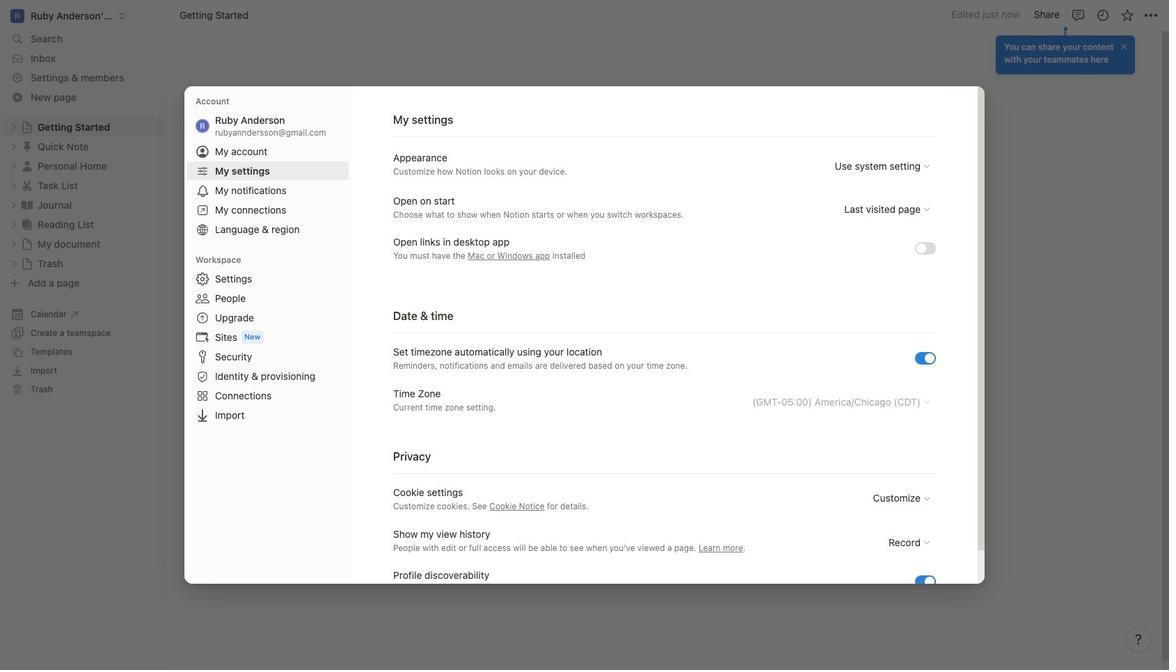 Task type: vqa. For each thing, say whether or not it's contained in the screenshot.
MENU
no



Task type: describe. For each thing, give the bounding box(es) containing it.
comments image
[[1072, 8, 1086, 22]]

updates image
[[1096, 8, 1110, 22]]

👉 image
[[420, 437, 434, 455]]

favorite image
[[1121, 8, 1134, 22]]



Task type: locate. For each thing, give the bounding box(es) containing it.
👋 image
[[420, 153, 434, 171]]



